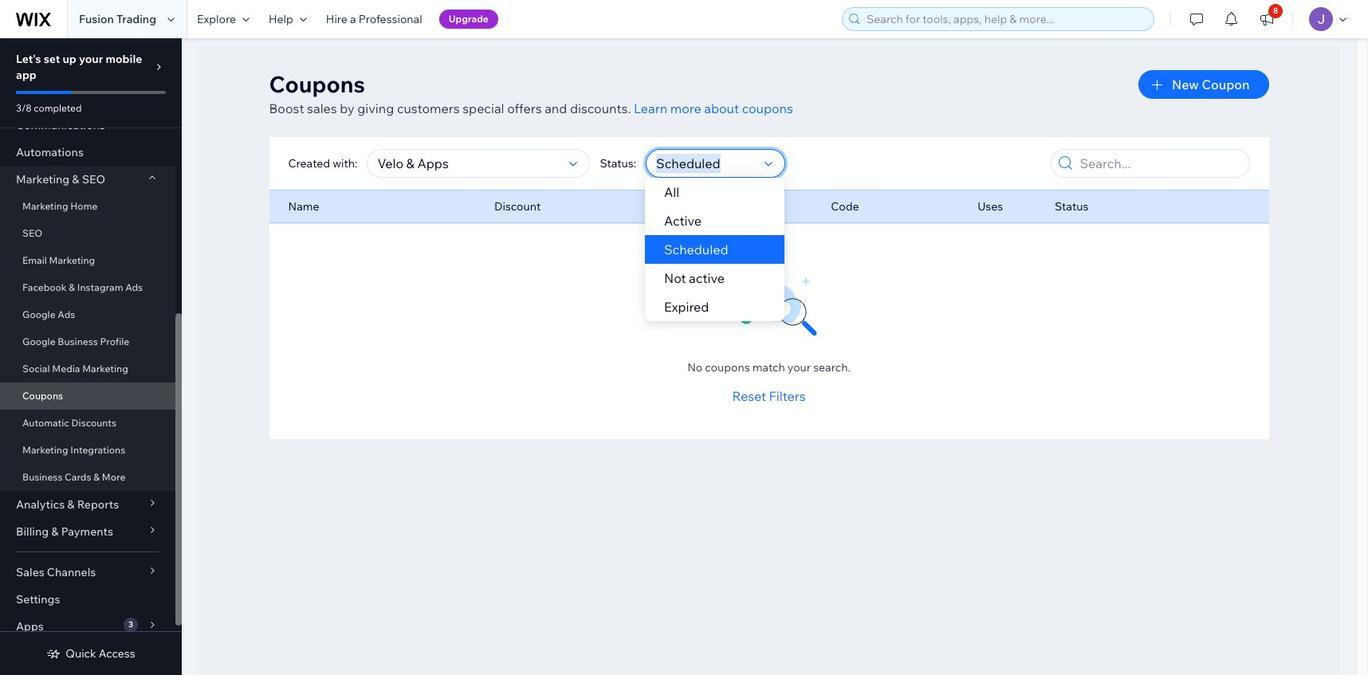 Task type: vqa. For each thing, say whether or not it's contained in the screenshot.
low
no



Task type: describe. For each thing, give the bounding box(es) containing it.
fusion
[[79, 12, 114, 26]]

no coupons match your search.
[[687, 360, 851, 375]]

google ads link
[[0, 301, 175, 329]]

social media marketing link
[[0, 356, 175, 383]]

a
[[350, 12, 356, 26]]

created with:
[[288, 156, 358, 171]]

reset filters
[[732, 388, 806, 404]]

8 button
[[1249, 0, 1285, 38]]

settings link
[[0, 586, 175, 613]]

marketing for home
[[22, 200, 68, 212]]

google for google business profile
[[22, 336, 56, 348]]

& for instagram
[[69, 281, 75, 293]]

boost
[[269, 100, 304, 116]]

google for google ads
[[22, 309, 56, 321]]

new coupon
[[1172, 77, 1250, 92]]

discount
[[494, 199, 541, 214]]

coupons for coupons
[[22, 390, 63, 402]]

business cards & more
[[22, 471, 125, 483]]

coupons inside coupons boost sales by giving customers special offers and discounts. learn more about coupons
[[742, 100, 793, 116]]

coupons for coupons boost sales by giving customers special offers and discounts. learn more about coupons
[[269, 70, 365, 98]]

marketing integrations
[[22, 444, 125, 456]]

facebook
[[22, 281, 67, 293]]

automatic
[[22, 417, 69, 429]]

search.
[[813, 360, 851, 375]]

sidebar element
[[0, 0, 182, 675]]

giving
[[357, 100, 394, 116]]

billing & payments
[[16, 525, 113, 539]]

more
[[670, 100, 701, 116]]

active
[[664, 213, 702, 229]]

facebook & instagram ads link
[[0, 274, 175, 301]]

offers
[[507, 100, 542, 116]]

with:
[[333, 156, 358, 171]]

instagram
[[77, 281, 123, 293]]

hire
[[326, 12, 348, 26]]

sales channels button
[[0, 559, 175, 586]]

business cards & more link
[[0, 464, 175, 491]]

your for search.
[[788, 360, 811, 375]]

mobile
[[106, 52, 142, 66]]

0 vertical spatial business
[[58, 336, 98, 348]]

upgrade
[[449, 13, 489, 25]]

up
[[63, 52, 76, 66]]

app
[[16, 68, 37, 82]]

marketing up facebook & instagram ads
[[49, 254, 95, 266]]

automations link
[[0, 139, 175, 166]]

3/8
[[16, 102, 32, 114]]

type
[[684, 199, 710, 214]]

analytics & reports button
[[0, 491, 175, 518]]

cards
[[65, 471, 91, 483]]

Search... field
[[1075, 150, 1244, 177]]

and
[[545, 100, 567, 116]]

help
[[269, 12, 293, 26]]

about
[[704, 100, 739, 116]]

filters
[[769, 388, 806, 404]]

scheduled
[[664, 242, 728, 258]]

communications button
[[0, 112, 175, 139]]

quick
[[66, 647, 96, 661]]

all
[[664, 184, 679, 200]]

apps
[[16, 620, 44, 634]]

marketing & seo
[[16, 172, 105, 187]]

quick access
[[66, 647, 135, 661]]

help button
[[259, 0, 316, 38]]

scheduled option
[[645, 235, 785, 264]]

name
[[288, 199, 319, 214]]

automatic discounts
[[22, 417, 116, 429]]

coupon
[[1202, 77, 1250, 92]]

reset
[[732, 388, 766, 404]]

sales channels
[[16, 565, 96, 580]]

& left more
[[93, 471, 100, 483]]

marketing integrations link
[[0, 437, 175, 464]]

more
[[102, 471, 125, 483]]

marketing home link
[[0, 193, 175, 220]]

marketing for &
[[16, 172, 70, 187]]

channels
[[47, 565, 96, 580]]

reset filters link
[[732, 387, 806, 406]]

communications
[[16, 118, 105, 132]]

home
[[70, 200, 98, 212]]

new coupon button
[[1139, 70, 1269, 99]]

special
[[463, 100, 504, 116]]

status
[[1055, 199, 1089, 214]]

0 horizontal spatial ads
[[58, 309, 75, 321]]

code
[[831, 199, 859, 214]]

social media marketing
[[22, 363, 128, 375]]

email marketing link
[[0, 247, 175, 274]]

& for reports
[[67, 498, 75, 512]]



Task type: locate. For each thing, give the bounding box(es) containing it.
list box containing all
[[645, 178, 785, 321]]

google inside "google ads" link
[[22, 309, 56, 321]]

& for seo
[[72, 172, 79, 187]]

your for mobile
[[79, 52, 103, 66]]

coupons up automatic
[[22, 390, 63, 402]]

0 vertical spatial your
[[79, 52, 103, 66]]

discounts.
[[570, 100, 631, 116]]

business
[[58, 336, 98, 348], [22, 471, 63, 483]]

coupons inside sidebar "element"
[[22, 390, 63, 402]]

your right "up" on the left top
[[79, 52, 103, 66]]

upgrade button
[[439, 10, 498, 29]]

seo up email
[[22, 227, 42, 239]]

media
[[52, 363, 80, 375]]

0 vertical spatial coupons
[[742, 100, 793, 116]]

8
[[1273, 6, 1278, 16]]

& inside popup button
[[72, 172, 79, 187]]

customers
[[397, 100, 460, 116]]

your right match
[[788, 360, 811, 375]]

billing & payments button
[[0, 518, 175, 545]]

by
[[340, 100, 355, 116]]

1 horizontal spatial ads
[[125, 281, 143, 293]]

ads inside "link"
[[125, 281, 143, 293]]

google inside google business profile link
[[22, 336, 56, 348]]

seo down automations link
[[82, 172, 105, 187]]

analytics
[[16, 498, 65, 512]]

1 vertical spatial ads
[[58, 309, 75, 321]]

marketing down profile
[[82, 363, 128, 375]]

sales
[[16, 565, 44, 580]]

marketing & seo button
[[0, 166, 175, 193]]

coupons
[[742, 100, 793, 116], [705, 360, 750, 375]]

learn
[[634, 100, 667, 116]]

access
[[99, 647, 135, 661]]

settings
[[16, 592, 60, 607]]

0 horizontal spatial your
[[79, 52, 103, 66]]

hire a professional
[[326, 12, 422, 26]]

hire a professional link
[[316, 0, 432, 38]]

not
[[664, 270, 686, 286]]

& up home
[[72, 172, 79, 187]]

2 google from the top
[[22, 336, 56, 348]]

None field
[[373, 150, 565, 177], [652, 150, 760, 177], [373, 150, 565, 177], [652, 150, 760, 177]]

your
[[79, 52, 103, 66], [788, 360, 811, 375]]

coupons up sales
[[269, 70, 365, 98]]

marketing
[[16, 172, 70, 187], [22, 200, 68, 212], [49, 254, 95, 266], [82, 363, 128, 375], [22, 444, 68, 456]]

1 vertical spatial your
[[788, 360, 811, 375]]

google ads
[[22, 309, 75, 321]]

learn more about coupons link
[[634, 100, 793, 116]]

business up analytics
[[22, 471, 63, 483]]

& right facebook
[[69, 281, 75, 293]]

& inside "link"
[[69, 281, 75, 293]]

new
[[1172, 77, 1199, 92]]

ads up google business profile
[[58, 309, 75, 321]]

0 vertical spatial seo
[[82, 172, 105, 187]]

coupons
[[269, 70, 365, 98], [22, 390, 63, 402]]

google up social
[[22, 336, 56, 348]]

business up social media marketing
[[58, 336, 98, 348]]

1 horizontal spatial your
[[788, 360, 811, 375]]

explore
[[197, 12, 236, 26]]

marketing down "marketing & seo"
[[22, 200, 68, 212]]

billing
[[16, 525, 49, 539]]

0 vertical spatial ads
[[125, 281, 143, 293]]

coupons right no
[[705, 360, 750, 375]]

0 vertical spatial google
[[22, 309, 56, 321]]

let's set up your mobile app
[[16, 52, 142, 82]]

list box
[[645, 178, 785, 321]]

professional
[[359, 12, 422, 26]]

coupons inside coupons boost sales by giving customers special offers and discounts. learn more about coupons
[[269, 70, 365, 98]]

payments
[[61, 525, 113, 539]]

1 horizontal spatial coupons
[[269, 70, 365, 98]]

integrations
[[70, 444, 125, 456]]

coupons link
[[0, 383, 175, 410]]

fusion trading
[[79, 12, 156, 26]]

set
[[44, 52, 60, 66]]

profile
[[100, 336, 129, 348]]

google business profile
[[22, 336, 129, 348]]

& for payments
[[51, 525, 59, 539]]

marketing down "automations"
[[16, 172, 70, 187]]

created
[[288, 156, 330, 171]]

google down facebook
[[22, 309, 56, 321]]

seo
[[82, 172, 105, 187], [22, 227, 42, 239]]

Search for tools, apps, help & more... field
[[862, 8, 1149, 30]]

social
[[22, 363, 50, 375]]

analytics & reports
[[16, 498, 119, 512]]

automations
[[16, 145, 84, 159]]

0 horizontal spatial coupons
[[22, 390, 63, 402]]

0 horizontal spatial seo
[[22, 227, 42, 239]]

sales
[[307, 100, 337, 116]]

completed
[[34, 102, 82, 114]]

marketing down automatic
[[22, 444, 68, 456]]

1 horizontal spatial seo
[[82, 172, 105, 187]]

1 vertical spatial coupons
[[705, 360, 750, 375]]

discounts
[[71, 417, 116, 429]]

trading
[[116, 12, 156, 26]]

match
[[752, 360, 785, 375]]

1 vertical spatial business
[[22, 471, 63, 483]]

coupons right about
[[742, 100, 793, 116]]

1 vertical spatial seo
[[22, 227, 42, 239]]

uses
[[978, 199, 1003, 214]]

quick access button
[[47, 647, 135, 661]]

seo inside popup button
[[82, 172, 105, 187]]

marketing home
[[22, 200, 98, 212]]

reports
[[77, 498, 119, 512]]

expired
[[664, 299, 709, 315]]

0 vertical spatial coupons
[[269, 70, 365, 98]]

1 vertical spatial google
[[22, 336, 56, 348]]

& left the 'reports'
[[67, 498, 75, 512]]

marketing inside popup button
[[16, 172, 70, 187]]

google business profile link
[[0, 329, 175, 356]]

ads right instagram
[[125, 281, 143, 293]]

email marketing
[[22, 254, 95, 266]]

1 vertical spatial coupons
[[22, 390, 63, 402]]

marketing for integrations
[[22, 444, 68, 456]]

coupons boost sales by giving customers special offers and discounts. learn more about coupons
[[269, 70, 793, 116]]

3/8 completed
[[16, 102, 82, 114]]

1 google from the top
[[22, 309, 56, 321]]

no
[[687, 360, 703, 375]]

active
[[689, 270, 725, 286]]

google
[[22, 309, 56, 321], [22, 336, 56, 348]]

automatic discounts link
[[0, 410, 175, 437]]

your inside let's set up your mobile app
[[79, 52, 103, 66]]

seo link
[[0, 220, 175, 247]]

& right billing
[[51, 525, 59, 539]]



